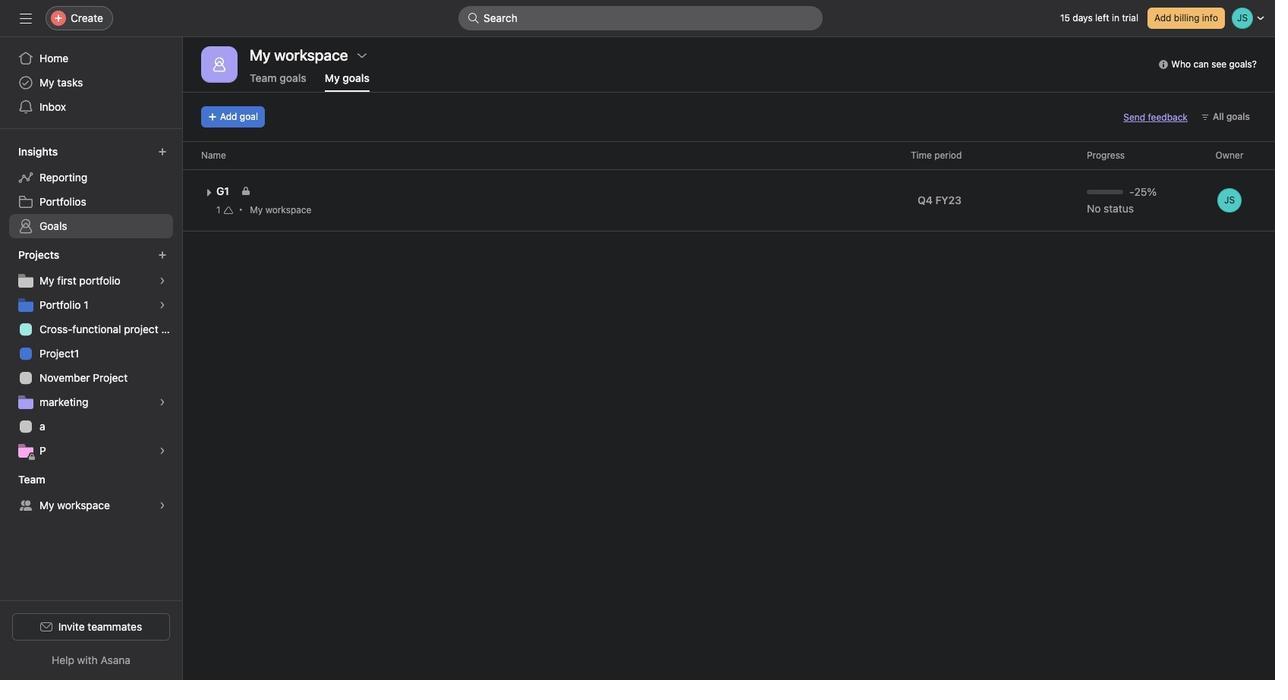 Task type: describe. For each thing, give the bounding box(es) containing it.
prominent image
[[468, 12, 480, 24]]

show options image
[[356, 49, 368, 62]]

projects element
[[0, 241, 182, 466]]

see details, my workspace image
[[158, 501, 167, 510]]

see details, marketing image
[[158, 398, 167, 407]]

view subgoals image
[[224, 206, 233, 215]]

see details, my first portfolio image
[[158, 276, 167, 286]]



Task type: vqa. For each thing, say whether or not it's contained in the screenshot.
insights element
yes



Task type: locate. For each thing, give the bounding box(es) containing it.
teams element
[[0, 466, 182, 521]]

insights element
[[0, 138, 182, 241]]

list box
[[459, 6, 823, 30]]

see details, p image
[[158, 447, 167, 456]]

new insights image
[[158, 147, 167, 156]]

see details, portfolio 1 image
[[158, 301, 167, 310]]

toggle owner popover image
[[1218, 188, 1242, 213]]

hide sidebar image
[[20, 12, 32, 24]]

new project or portfolio image
[[158, 251, 167, 260]]

global element
[[0, 37, 182, 128]]

expand subgoal list for the goal g1 image
[[203, 187, 215, 199]]



